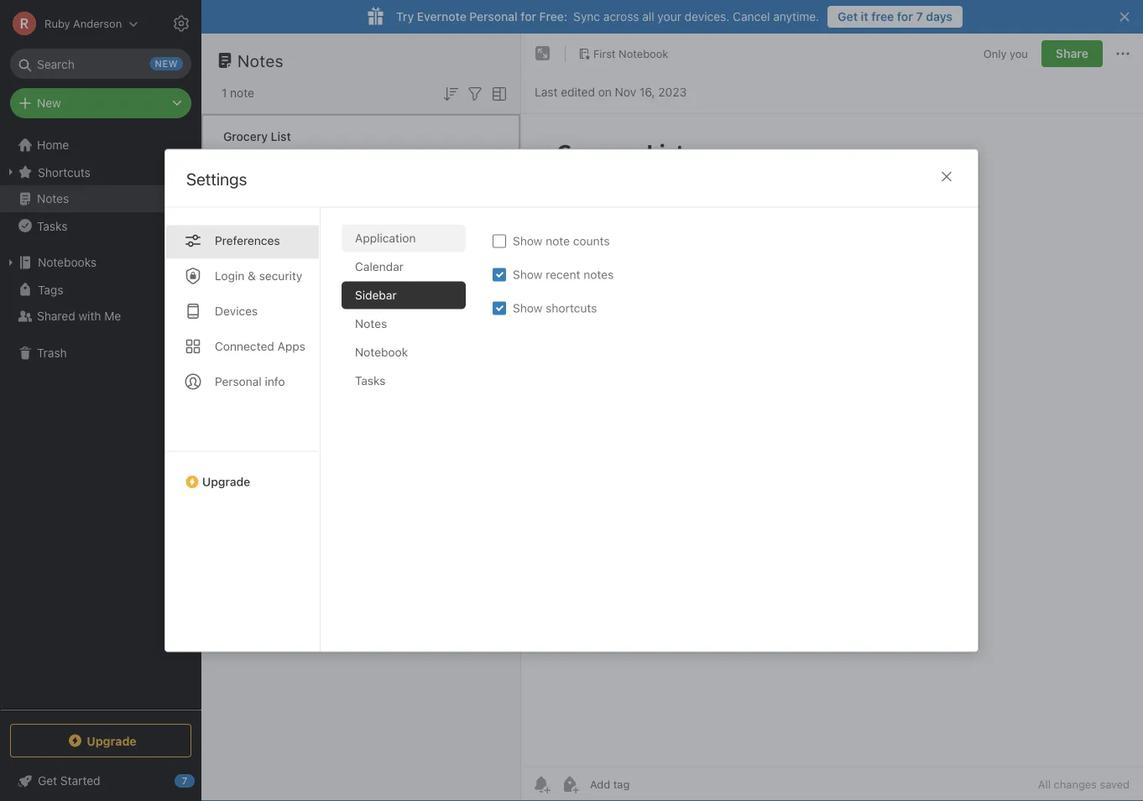 Task type: locate. For each thing, give the bounding box(es) containing it.
notebook down notes tab
[[355, 345, 408, 359]]

your
[[658, 10, 682, 24]]

2 vertical spatial show
[[513, 301, 543, 315]]

notes up 1 note on the top
[[238, 50, 284, 70]]

expand notebooks image
[[4, 256, 18, 270]]

trash
[[37, 346, 67, 360]]

notes inside note list element
[[238, 50, 284, 70]]

show right show note counts option
[[513, 234, 543, 248]]

1 horizontal spatial upgrade
[[202, 475, 250, 489]]

0 vertical spatial show
[[513, 234, 543, 248]]

tab list for show note counts
[[342, 225, 479, 652]]

eggs
[[249, 147, 276, 161]]

0 horizontal spatial upgrade
[[87, 734, 137, 748]]

tasks down notebook tab
[[355, 374, 386, 388]]

notes link
[[0, 186, 201, 212]]

notebook down all
[[619, 47, 669, 60]]

new button
[[10, 88, 191, 118]]

1 vertical spatial note
[[546, 234, 570, 248]]

a few minutes ago
[[223, 183, 310, 194]]

1 horizontal spatial tasks
[[355, 374, 386, 388]]

Show recent notes checkbox
[[493, 268, 506, 282]]

tasks up notebooks
[[37, 219, 68, 233]]

personal
[[470, 10, 518, 24], [215, 375, 262, 389]]

tasks button
[[0, 212, 201, 239]]

2 vertical spatial notes
[[355, 317, 387, 331]]

sugar
[[279, 147, 311, 161]]

note
[[230, 86, 254, 100], [546, 234, 570, 248]]

tab list containing application
[[342, 225, 479, 652]]

1 vertical spatial notes
[[37, 192, 69, 206]]

tree containing home
[[0, 132, 201, 709]]

0 vertical spatial notes
[[238, 50, 284, 70]]

sync
[[574, 10, 600, 24]]

1 vertical spatial tasks
[[355, 374, 386, 388]]

free
[[872, 10, 894, 24]]

tab list containing preferences
[[165, 208, 321, 652]]

minutes
[[252, 183, 289, 194]]

&
[[248, 269, 256, 283]]

note left counts
[[546, 234, 570, 248]]

close image
[[937, 167, 957, 187]]

home
[[37, 138, 69, 152]]

notebook
[[619, 47, 669, 60], [355, 345, 408, 359]]

0 horizontal spatial tasks
[[37, 219, 68, 233]]

for inside button
[[897, 10, 913, 24]]

0 vertical spatial personal
[[470, 10, 518, 24]]

0 vertical spatial tasks
[[37, 219, 68, 233]]

None search field
[[22, 49, 180, 79]]

for
[[521, 10, 536, 24], [897, 10, 913, 24]]

2 horizontal spatial notes
[[355, 317, 387, 331]]

0 horizontal spatial notebook
[[355, 345, 408, 359]]

few
[[232, 183, 249, 194]]

0 vertical spatial notebook
[[619, 47, 669, 60]]

shared
[[37, 309, 75, 323]]

show
[[513, 234, 543, 248], [513, 268, 543, 282], [513, 301, 543, 315]]

1 horizontal spatial note
[[546, 234, 570, 248]]

get
[[838, 10, 858, 24]]

counts
[[573, 234, 610, 248]]

1 vertical spatial upgrade
[[87, 734, 137, 748]]

first notebook
[[594, 47, 669, 60]]

2 for from the left
[[897, 10, 913, 24]]

you
[[1010, 47, 1028, 60]]

milk eggs sugar cheese
[[223, 147, 355, 161]]

for left the "free:"
[[521, 10, 536, 24]]

tasks inside tab
[[355, 374, 386, 388]]

all
[[1038, 779, 1051, 791]]

notes down sidebar
[[355, 317, 387, 331]]

notebooks
[[38, 256, 97, 270]]

show right the show recent notes option
[[513, 268, 543, 282]]

shortcuts
[[546, 301, 597, 315]]

Show shortcuts checkbox
[[493, 302, 506, 315]]

across
[[604, 10, 639, 24]]

edited
[[561, 85, 595, 99]]

1 vertical spatial show
[[513, 268, 543, 282]]

0 horizontal spatial note
[[230, 86, 254, 100]]

show for show note counts
[[513, 234, 543, 248]]

new
[[37, 96, 61, 110]]

1 vertical spatial notebook
[[355, 345, 408, 359]]

free:
[[540, 10, 568, 24]]

grocery
[[223, 130, 268, 144]]

1 horizontal spatial personal
[[470, 10, 518, 24]]

for left 7
[[897, 10, 913, 24]]

upgrade for bottommost upgrade 'popup button'
[[87, 734, 137, 748]]

1 vertical spatial personal
[[215, 375, 262, 389]]

get it free for 7 days button
[[828, 6, 963, 28]]

0 horizontal spatial for
[[521, 10, 536, 24]]

notebook inside button
[[619, 47, 669, 60]]

upgrade inside tab list
[[202, 475, 250, 489]]

ago
[[292, 183, 310, 194]]

upgrade
[[202, 475, 250, 489], [87, 734, 137, 748]]

1 for from the left
[[521, 10, 536, 24]]

0 vertical spatial upgrade
[[202, 475, 250, 489]]

show shortcuts
[[513, 301, 597, 315]]

0 vertical spatial note
[[230, 86, 254, 100]]

list
[[271, 130, 291, 144]]

share
[[1056, 47, 1089, 60]]

tab list
[[165, 208, 321, 652], [342, 225, 479, 652]]

1 note
[[222, 86, 254, 100]]

for for 7
[[897, 10, 913, 24]]

1 horizontal spatial for
[[897, 10, 913, 24]]

notebook tab
[[342, 339, 466, 366]]

notebook inside tab
[[355, 345, 408, 359]]

notes
[[238, 50, 284, 70], [37, 192, 69, 206], [355, 317, 387, 331]]

1 horizontal spatial tab list
[[342, 225, 479, 652]]

1 horizontal spatial notebook
[[619, 47, 669, 60]]

notes down 'shortcuts'
[[37, 192, 69, 206]]

3 show from the top
[[513, 301, 543, 315]]

shortcuts button
[[0, 159, 201, 186]]

tasks inside 'button'
[[37, 219, 68, 233]]

tab list for calendar
[[165, 208, 321, 652]]

tree
[[0, 132, 201, 709]]

personal right the evernote
[[470, 10, 518, 24]]

upgrade button
[[165, 451, 320, 496], [10, 725, 191, 758]]

1 show from the top
[[513, 234, 543, 248]]

1 horizontal spatial notes
[[238, 50, 284, 70]]

show note counts
[[513, 234, 610, 248]]

tags
[[38, 283, 63, 297]]

Note Editor text field
[[521, 114, 1144, 767]]

note right 1
[[230, 86, 254, 100]]

0 horizontal spatial tab list
[[165, 208, 321, 652]]

sidebar tab
[[342, 282, 466, 309]]

2 show from the top
[[513, 268, 543, 282]]

devices
[[215, 304, 258, 318]]

all
[[642, 10, 655, 24]]

show right show shortcuts 'checkbox'
[[513, 301, 543, 315]]

0 horizontal spatial notes
[[37, 192, 69, 206]]

only you
[[984, 47, 1028, 60]]

add tag image
[[560, 775, 580, 795]]

upgrade for the topmost upgrade 'popup button'
[[202, 475, 250, 489]]

personal down the connected
[[215, 375, 262, 389]]



Task type: vqa. For each thing, say whether or not it's contained in the screenshot.
Show
yes



Task type: describe. For each thing, give the bounding box(es) containing it.
devices.
[[685, 10, 730, 24]]

0 vertical spatial upgrade button
[[165, 451, 320, 496]]

home link
[[0, 132, 201, 159]]

1 vertical spatial upgrade button
[[10, 725, 191, 758]]

first
[[594, 47, 616, 60]]

anytime.
[[773, 10, 820, 24]]

on
[[598, 85, 612, 99]]

expand note image
[[533, 44, 553, 64]]

cheese
[[314, 147, 355, 161]]

for for free:
[[521, 10, 536, 24]]

trash link
[[0, 340, 201, 367]]

note window element
[[521, 34, 1144, 802]]

shared with me
[[37, 309, 121, 323]]

7
[[916, 10, 923, 24]]

Show note counts checkbox
[[493, 235, 506, 248]]

get it free for 7 days
[[838, 10, 953, 24]]

only
[[984, 47, 1007, 60]]

2023
[[659, 85, 687, 99]]

application tab
[[342, 225, 466, 252]]

with
[[78, 309, 101, 323]]

settings
[[186, 169, 247, 189]]

evernote
[[417, 10, 467, 24]]

calendar
[[355, 260, 404, 274]]

notes tab
[[342, 310, 466, 338]]

show for show shortcuts
[[513, 301, 543, 315]]

info
[[265, 375, 285, 389]]

grocery list
[[223, 130, 291, 144]]

16,
[[640, 85, 655, 99]]

last
[[535, 85, 558, 99]]

shortcuts
[[38, 165, 91, 179]]

apps
[[278, 340, 305, 353]]

milk
[[223, 147, 245, 161]]

login
[[215, 269, 245, 283]]

tags button
[[0, 276, 201, 303]]

preferences
[[215, 234, 280, 248]]

application
[[355, 231, 416, 245]]

nov
[[615, 85, 637, 99]]

login & security
[[215, 269, 302, 283]]

add a reminder image
[[531, 775, 552, 795]]

personal info
[[215, 375, 285, 389]]

cancel
[[733, 10, 770, 24]]

try
[[396, 10, 414, 24]]

it
[[861, 10, 869, 24]]

last edited on nov 16, 2023
[[535, 85, 687, 99]]

1
[[222, 86, 227, 100]]

first notebook button
[[573, 42, 674, 65]]

connected apps
[[215, 340, 305, 353]]

notebooks link
[[0, 249, 201, 276]]

connected
[[215, 340, 274, 353]]

try evernote personal for free: sync across all your devices. cancel anytime.
[[396, 10, 820, 24]]

note for show
[[546, 234, 570, 248]]

Search text field
[[22, 49, 180, 79]]

notes inside tab
[[355, 317, 387, 331]]

settings image
[[171, 13, 191, 34]]

share button
[[1042, 40, 1103, 67]]

show for show recent notes
[[513, 268, 543, 282]]

0 horizontal spatial personal
[[215, 375, 262, 389]]

sidebar
[[355, 288, 397, 302]]

me
[[104, 309, 121, 323]]

changes
[[1054, 779, 1097, 791]]

calendar tab
[[342, 253, 466, 281]]

recent
[[546, 268, 581, 282]]

tasks tab
[[342, 367, 466, 395]]

note for 1
[[230, 86, 254, 100]]

security
[[259, 269, 302, 283]]

all changes saved
[[1038, 779, 1130, 791]]

show recent notes
[[513, 268, 614, 282]]

days
[[926, 10, 953, 24]]

shared with me link
[[0, 303, 201, 330]]

saved
[[1100, 779, 1130, 791]]

a
[[223, 183, 229, 194]]

note list element
[[201, 34, 521, 802]]

notes
[[584, 268, 614, 282]]



